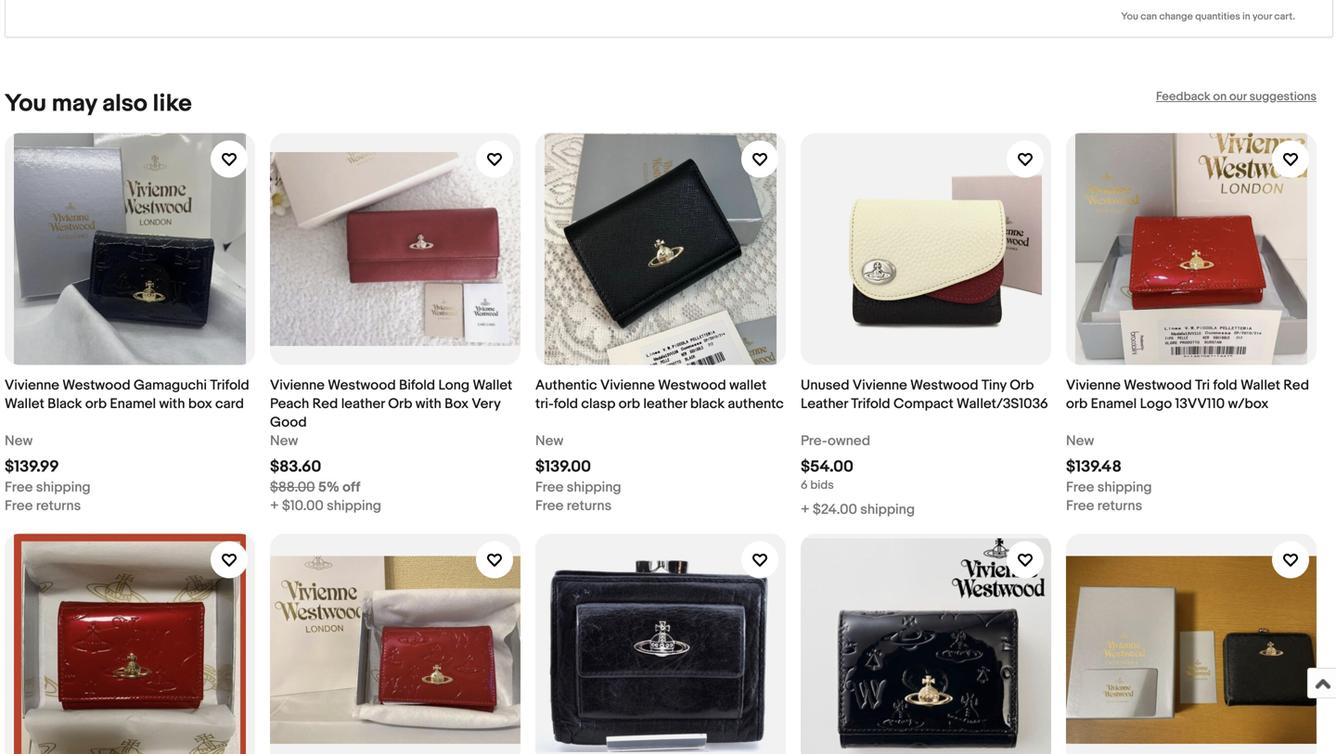 Task type: describe. For each thing, give the bounding box(es) containing it.
westwood for vivienne westwood gamaguchi trifold wallet black orb enamel with box card
[[62, 377, 130, 394]]

you for you may also like
[[5, 90, 46, 118]]

$83.60 text field
[[270, 457, 321, 477]]

$139.00 text field
[[535, 457, 591, 477]]

5%
[[318, 479, 339, 496]]

westwood for vivienne westwood bifold long wallet peach red leather orb with box very good new $83.60 $88.00 5% off + $10.00 shipping
[[328, 377, 396, 394]]

$139.99 text field
[[5, 457, 59, 477]]

good
[[270, 414, 307, 431]]

also
[[102, 90, 147, 118]]

Pre-owned text field
[[801, 432, 870, 450]]

black
[[690, 396, 725, 412]]

$83.60
[[270, 457, 321, 477]]

vivienne westwood bifold long wallet peach red leather orb with box very good new $83.60 $88.00 5% off + $10.00 shipping
[[270, 377, 512, 515]]

shipping inside pre-owned $54.00 6 bids + $24.00 shipping
[[860, 502, 915, 518]]

authentc
[[728, 396, 784, 412]]

returns for $139.00
[[567, 498, 612, 515]]

wallet/3s1036
[[957, 396, 1048, 412]]

tri-
[[535, 396, 554, 412]]

tri
[[1195, 377, 1210, 394]]

leather
[[801, 396, 848, 412]]

vivienne westwood tri fold wallet red orb enamel logo 13vv110 w/box
[[1066, 377, 1309, 412]]

vivienne for vivienne westwood gamaguchi trifold wallet black orb enamel with box card
[[5, 377, 59, 394]]

with inside vivienne westwood bifold long wallet peach red leather orb with box very good new $83.60 $88.00 5% off + $10.00 shipping
[[415, 396, 441, 412]]

orb for $139.48
[[1066, 396, 1088, 412]]

$139.99
[[5, 457, 59, 477]]

trifold inside vivienne westwood gamaguchi trifold wallet black orb enamel with box card
[[210, 377, 249, 394]]

leather inside vivienne westwood bifold long wallet peach red leather orb with box very good new $83.60 $88.00 5% off + $10.00 shipping
[[341, 396, 385, 412]]

long
[[438, 377, 470, 394]]

new inside vivienne westwood bifold long wallet peach red leather orb with box very good new $83.60 $88.00 5% off + $10.00 shipping
[[270, 433, 298, 450]]

new text field for $139.48
[[1066, 432, 1094, 450]]

you may also like
[[5, 90, 192, 118]]

vivienne for vivienne westwood bifold long wallet peach red leather orb with box very good new $83.60 $88.00 5% off + $10.00 shipping
[[270, 377, 325, 394]]

black
[[47, 396, 82, 412]]

authentic
[[535, 377, 597, 394]]

feedback on our suggestions link
[[1156, 90, 1317, 104]]

fold inside authentic vivienne westwood wallet tri-fold clasp orb leather black authentc
[[554, 396, 578, 412]]

$54.00 text field
[[801, 457, 854, 477]]

new for $139.99
[[5, 433, 33, 450]]

authentic vivienne westwood wallet tri-fold clasp orb leather black authentc
[[535, 377, 784, 412]]

fold inside vivienne westwood tri fold wallet red orb enamel logo 13vv110 w/box
[[1213, 377, 1238, 394]]

+ inside vivienne westwood bifold long wallet peach red leather orb with box very good new $83.60 $88.00 5% off + $10.00 shipping
[[270, 498, 279, 515]]

leather inside authentic vivienne westwood wallet tri-fold clasp orb leather black authentc
[[643, 396, 687, 412]]

w/box
[[1228, 396, 1269, 412]]

free returns text field for $139.00
[[535, 497, 612, 515]]

you for you can change quantities in your cart.
[[1121, 11, 1138, 23]]

New text field
[[5, 432, 33, 450]]

$139.00
[[535, 457, 591, 477]]

card
[[215, 396, 244, 412]]

orb inside vivienne westwood bifold long wallet peach red leather orb with box very good new $83.60 $88.00 5% off + $10.00 shipping
[[388, 396, 412, 412]]

wallet
[[729, 377, 767, 394]]

orb inside unused vivienne westwood tiny orb leather  trifold compact wallet/3s1036
[[1010, 377, 1034, 394]]

enamel for $139.99
[[110, 396, 156, 412]]

shipping for $139.00
[[567, 479, 621, 496]]

list containing $139.99
[[5, 118, 1332, 754]]

very
[[472, 396, 500, 412]]

suggestions
[[1249, 90, 1317, 104]]

pre-
[[801, 433, 828, 450]]

Free shipping text field
[[535, 478, 621, 497]]

quantities
[[1195, 11, 1240, 23]]

returns for $139.48
[[1097, 498, 1142, 515]]

previous price $88.00 5% off text field
[[270, 478, 360, 497]]

red inside vivienne westwood bifold long wallet peach red leather orb with box very good new $83.60 $88.00 5% off + $10.00 shipping
[[312, 396, 338, 412]]

feedback on our suggestions
[[1156, 90, 1317, 104]]

box
[[188, 396, 212, 412]]

pre-owned $54.00 6 bids + $24.00 shipping
[[801, 433, 915, 518]]

wallet inside vivienne westwood bifold long wallet peach red leather orb with box very good new $83.60 $88.00 5% off + $10.00 shipping
[[473, 377, 512, 394]]

your
[[1253, 11, 1272, 23]]

vivienne for vivienne westwood tri fold wallet red orb enamel logo 13vv110 w/box
[[1066, 377, 1121, 394]]

new $139.48 free shipping free returns
[[1066, 433, 1152, 515]]

6
[[801, 478, 808, 493]]

compact
[[894, 396, 954, 412]]

vivienne westwood gamaguchi trifold wallet black orb enamel with box card
[[5, 377, 249, 412]]



Task type: locate. For each thing, give the bounding box(es) containing it.
leather left 'black'
[[643, 396, 687, 412]]

1 westwood from the left
[[62, 377, 130, 394]]

1 horizontal spatial you
[[1121, 11, 1138, 23]]

westwood for vivienne westwood tri fold wallet red orb enamel logo 13vv110 w/box
[[1124, 377, 1192, 394]]

2 westwood from the left
[[328, 377, 396, 394]]

$88.00
[[270, 479, 315, 496]]

1 horizontal spatial red
[[1284, 377, 1309, 394]]

4 westwood from the left
[[910, 377, 978, 394]]

2 new text field from the left
[[535, 432, 563, 450]]

free returns text field down $139.00 'text box'
[[535, 497, 612, 515]]

wallet for $139.99
[[5, 396, 44, 412]]

westwood inside unused vivienne westwood tiny orb leather  trifold compact wallet/3s1036
[[910, 377, 978, 394]]

westwood inside vivienne westwood tri fold wallet red orb enamel logo 13vv110 w/box
[[1124, 377, 1192, 394]]

1 horizontal spatial leather
[[643, 396, 687, 412]]

1 horizontal spatial fold
[[1213, 377, 1238, 394]]

5 westwood from the left
[[1124, 377, 1192, 394]]

1 horizontal spatial enamel
[[1091, 396, 1137, 412]]

free
[[5, 479, 33, 496], [535, 479, 564, 496], [1066, 479, 1094, 496], [5, 498, 33, 515], [535, 498, 564, 515], [1066, 498, 1094, 515]]

Free shipping text field
[[5, 478, 91, 497], [1066, 478, 1152, 497]]

1 free shipping text field from the left
[[5, 478, 91, 497]]

0 horizontal spatial returns
[[36, 498, 81, 515]]

bids
[[810, 478, 834, 493]]

4 vivienne from the left
[[853, 377, 907, 394]]

westwood left bifold
[[328, 377, 396, 394]]

0 vertical spatial orb
[[1010, 377, 1034, 394]]

free shipping text field for $139.99
[[5, 478, 91, 497]]

0 horizontal spatial fold
[[554, 396, 578, 412]]

wallet up new text field
[[5, 396, 44, 412]]

westwood up logo
[[1124, 377, 1192, 394]]

+ $24.00 shipping text field
[[801, 501, 915, 519]]

leather right peach
[[341, 396, 385, 412]]

red inside vivienne westwood tri fold wallet red orb enamel logo 13vv110 w/box
[[1284, 377, 1309, 394]]

bifold
[[399, 377, 435, 394]]

1 new from the left
[[5, 433, 33, 450]]

leather
[[341, 396, 385, 412], [643, 396, 687, 412]]

westwood up black
[[62, 377, 130, 394]]

0 horizontal spatial leather
[[341, 396, 385, 412]]

new up the $139.48 at the right of page
[[1066, 433, 1094, 450]]

orb down bifold
[[388, 396, 412, 412]]

tiny
[[982, 377, 1007, 394]]

new inside new $139.00 free shipping free returns
[[535, 433, 563, 450]]

enamel left logo
[[1091, 396, 1137, 412]]

off
[[342, 479, 360, 496]]

1 vivienne from the left
[[5, 377, 59, 394]]

new inside new $139.48 free shipping free returns
[[1066, 433, 1094, 450]]

0 vertical spatial you
[[1121, 11, 1138, 23]]

vivienne inside vivienne westwood gamaguchi trifold wallet black orb enamel with box card
[[5, 377, 59, 394]]

4 new from the left
[[1066, 433, 1094, 450]]

you
[[1121, 11, 1138, 23], [5, 90, 46, 118]]

$24.00
[[813, 502, 857, 518]]

new $139.00 free shipping free returns
[[535, 433, 621, 515]]

1 with from the left
[[159, 396, 185, 412]]

5 vivienne from the left
[[1066, 377, 1121, 394]]

on
[[1213, 90, 1227, 104]]

orb inside vivienne westwood tri fold wallet red orb enamel logo 13vv110 w/box
[[1066, 396, 1088, 412]]

with inside vivienne westwood gamaguchi trifold wallet black orb enamel with box card
[[159, 396, 185, 412]]

+ down 6
[[801, 502, 810, 518]]

new down "good"
[[270, 433, 298, 450]]

clasp
[[581, 396, 616, 412]]

wallet inside vivienne westwood tri fold wallet red orb enamel logo 13vv110 w/box
[[1241, 377, 1280, 394]]

orb
[[1010, 377, 1034, 394], [388, 396, 412, 412]]

vivienne up $139.48 text field
[[1066, 377, 1121, 394]]

$10.00
[[282, 498, 324, 515]]

returns
[[36, 498, 81, 515], [567, 498, 612, 515], [1097, 498, 1142, 515]]

westwood inside vivienne westwood gamaguchi trifold wallet black orb enamel with box card
[[62, 377, 130, 394]]

wallet
[[473, 377, 512, 394], [1241, 377, 1280, 394], [5, 396, 44, 412]]

like
[[153, 90, 192, 118]]

orb inside vivienne westwood gamaguchi trifold wallet black orb enamel with box card
[[85, 396, 107, 412]]

$54.00
[[801, 457, 854, 477]]

shipping down off
[[327, 498, 381, 515]]

1 leather from the left
[[341, 396, 385, 412]]

free returns text field down $139.48 text field
[[1066, 497, 1142, 515]]

1 horizontal spatial wallet
[[473, 377, 512, 394]]

0 vertical spatial fold
[[1213, 377, 1238, 394]]

1 new text field from the left
[[270, 432, 298, 450]]

box
[[445, 396, 469, 412]]

peach
[[270, 396, 309, 412]]

you can change quantities in your cart.
[[1121, 11, 1295, 23]]

1 orb from the left
[[85, 396, 107, 412]]

enamel down gamaguchi
[[110, 396, 156, 412]]

new for $139.48
[[1066, 433, 1094, 450]]

westwood inside authentic vivienne westwood wallet tri-fold clasp orb leather black authentc
[[658, 377, 726, 394]]

vivienne
[[5, 377, 59, 394], [270, 377, 325, 394], [600, 377, 655, 394], [853, 377, 907, 394], [1066, 377, 1121, 394]]

shipping for $139.48
[[1097, 479, 1152, 496]]

westwood
[[62, 377, 130, 394], [328, 377, 396, 394], [658, 377, 726, 394], [910, 377, 978, 394], [1124, 377, 1192, 394]]

0 horizontal spatial free shipping text field
[[5, 478, 91, 497]]

vivienne inside authentic vivienne westwood wallet tri-fold clasp orb leather black authentc
[[600, 377, 655, 394]]

1 horizontal spatial +
[[801, 502, 810, 518]]

+ inside pre-owned $54.00 6 bids + $24.00 shipping
[[801, 502, 810, 518]]

2 orb from the left
[[619, 396, 640, 412]]

+ $10.00 shipping text field
[[270, 497, 381, 515]]

you left can
[[1121, 11, 1138, 23]]

feedback
[[1156, 90, 1211, 104]]

free shipping text field for $139.48
[[1066, 478, 1152, 497]]

0 horizontal spatial enamel
[[110, 396, 156, 412]]

1 horizontal spatial trifold
[[851, 396, 890, 412]]

2 free shipping text field from the left
[[1066, 478, 1152, 497]]

vivienne inside unused vivienne westwood tiny orb leather  trifold compact wallet/3s1036
[[853, 377, 907, 394]]

3 orb from the left
[[1066, 396, 1088, 412]]

new text field up the $139.48 at the right of page
[[1066, 432, 1094, 450]]

trifold inside unused vivienne westwood tiny orb leather  trifold compact wallet/3s1036
[[851, 396, 890, 412]]

returns inside new $139.48 free shipping free returns
[[1097, 498, 1142, 515]]

shipping down $139.99 on the left
[[36, 479, 91, 496]]

$139.48 text field
[[1066, 457, 1122, 477]]

shipping for $139.99
[[36, 479, 91, 496]]

wallet for $139.48
[[1241, 377, 1280, 394]]

free returns text field for $139.99
[[5, 497, 81, 515]]

unused
[[801, 377, 849, 394]]

new up $139.00 'text box'
[[535, 433, 563, 450]]

fold right the tri
[[1213, 377, 1238, 394]]

1 horizontal spatial with
[[415, 396, 441, 412]]

1 vertical spatial red
[[312, 396, 338, 412]]

6 bids text field
[[801, 478, 834, 493]]

wallet inside vivienne westwood gamaguchi trifold wallet black orb enamel with box card
[[5, 396, 44, 412]]

with down gamaguchi
[[159, 396, 185, 412]]

$139.48
[[1066, 457, 1122, 477]]

orb right clasp
[[619, 396, 640, 412]]

returns down $139.48 text field
[[1097, 498, 1142, 515]]

+ down $88.00
[[270, 498, 279, 515]]

orb
[[85, 396, 107, 412], [619, 396, 640, 412], [1066, 396, 1088, 412]]

shipping down the $139.00 on the bottom
[[567, 479, 621, 496]]

0 horizontal spatial with
[[159, 396, 185, 412]]

2 with from the left
[[415, 396, 441, 412]]

2 horizontal spatial orb
[[1066, 396, 1088, 412]]

trifold up owned
[[851, 396, 890, 412]]

new text field for $83.60
[[270, 432, 298, 450]]

0 horizontal spatial you
[[5, 90, 46, 118]]

can
[[1141, 11, 1157, 23]]

2 horizontal spatial new text field
[[1066, 432, 1094, 450]]

shipping down $139.48 text field
[[1097, 479, 1152, 496]]

1 vertical spatial fold
[[554, 396, 578, 412]]

1 horizontal spatial returns
[[567, 498, 612, 515]]

westwood up 'black'
[[658, 377, 726, 394]]

3 new from the left
[[535, 433, 563, 450]]

orb inside authentic vivienne westwood wallet tri-fold clasp orb leather black authentc
[[619, 396, 640, 412]]

vivienne up 'compact'
[[853, 377, 907, 394]]

new text field up $139.00 'text box'
[[535, 432, 563, 450]]

with
[[159, 396, 185, 412], [415, 396, 441, 412]]

shipping inside new $139.99 free shipping free returns
[[36, 479, 91, 496]]

free returns text field down $139.99 text field at left
[[5, 497, 81, 515]]

2 free returns text field from the left
[[535, 497, 612, 515]]

enamel inside vivienne westwood gamaguchi trifold wallet black orb enamel with box card
[[110, 396, 156, 412]]

new inside new $139.99 free shipping free returns
[[5, 433, 33, 450]]

0 horizontal spatial wallet
[[5, 396, 44, 412]]

new
[[5, 433, 33, 450], [270, 433, 298, 450], [535, 433, 563, 450], [1066, 433, 1094, 450]]

may
[[52, 90, 97, 118]]

2 new from the left
[[270, 433, 298, 450]]

logo
[[1140, 396, 1172, 412]]

orb for $139.99
[[85, 396, 107, 412]]

1 vertical spatial orb
[[388, 396, 412, 412]]

with down bifold
[[415, 396, 441, 412]]

shipping inside vivienne westwood bifold long wallet peach red leather orb with box very good new $83.60 $88.00 5% off + $10.00 shipping
[[327, 498, 381, 515]]

shipping inside new $139.00 free shipping free returns
[[567, 479, 621, 496]]

1 horizontal spatial free returns text field
[[535, 497, 612, 515]]

2 vivienne from the left
[[270, 377, 325, 394]]

enamel for $139.48
[[1091, 396, 1137, 412]]

New text field
[[270, 432, 298, 450], [535, 432, 563, 450], [1066, 432, 1094, 450]]

vivienne up peach
[[270, 377, 325, 394]]

0 horizontal spatial orb
[[85, 396, 107, 412]]

13vv110
[[1175, 396, 1225, 412]]

1 vertical spatial trifold
[[851, 396, 890, 412]]

shipping
[[36, 479, 91, 496], [567, 479, 621, 496], [1097, 479, 1152, 496], [327, 498, 381, 515], [860, 502, 915, 518]]

free shipping text field down $139.99 on the left
[[5, 478, 91, 497]]

wallet up the w/box
[[1241, 377, 1280, 394]]

new up $139.99 on the left
[[5, 433, 33, 450]]

2 returns from the left
[[567, 498, 612, 515]]

1 horizontal spatial free shipping text field
[[1066, 478, 1152, 497]]

1 returns from the left
[[36, 498, 81, 515]]

0 horizontal spatial new text field
[[270, 432, 298, 450]]

change
[[1159, 11, 1193, 23]]

enamel inside vivienne westwood tri fold wallet red orb enamel logo 13vv110 w/box
[[1091, 396, 1137, 412]]

orb up the $139.48 at the right of page
[[1066, 396, 1088, 412]]

0 vertical spatial trifold
[[210, 377, 249, 394]]

3 vivienne from the left
[[600, 377, 655, 394]]

returns inside new $139.99 free shipping free returns
[[36, 498, 81, 515]]

0 horizontal spatial trifold
[[210, 377, 249, 394]]

westwood inside vivienne westwood bifold long wallet peach red leather orb with box very good new $83.60 $88.00 5% off + $10.00 shipping
[[328, 377, 396, 394]]

3 free returns text field from the left
[[1066, 497, 1142, 515]]

westwood up 'compact'
[[910, 377, 978, 394]]

in
[[1243, 11, 1250, 23]]

0 horizontal spatial red
[[312, 396, 338, 412]]

vivienne inside vivienne westwood tri fold wallet red orb enamel logo 13vv110 w/box
[[1066, 377, 1121, 394]]

vivienne inside vivienne westwood bifold long wallet peach red leather orb with box very good new $83.60 $88.00 5% off + $10.00 shipping
[[270, 377, 325, 394]]

returns down $139.99 text field at left
[[36, 498, 81, 515]]

vivienne up black
[[5, 377, 59, 394]]

returns for $139.99
[[36, 498, 81, 515]]

list
[[5, 118, 1332, 754]]

0 vertical spatial red
[[1284, 377, 1309, 394]]

wallet up very
[[473, 377, 512, 394]]

3 westwood from the left
[[658, 377, 726, 394]]

1 horizontal spatial orb
[[1010, 377, 1034, 394]]

1 free returns text field from the left
[[5, 497, 81, 515]]

new $139.99 free shipping free returns
[[5, 433, 91, 515]]

Free returns text field
[[5, 497, 81, 515], [535, 497, 612, 515], [1066, 497, 1142, 515]]

2 enamel from the left
[[1091, 396, 1137, 412]]

red
[[1284, 377, 1309, 394], [312, 396, 338, 412]]

free returns text field for $139.48
[[1066, 497, 1142, 515]]

1 vertical spatial you
[[5, 90, 46, 118]]

unused vivienne westwood tiny orb leather  trifold compact wallet/3s1036
[[801, 377, 1048, 412]]

gamaguchi
[[134, 377, 207, 394]]

0 horizontal spatial +
[[270, 498, 279, 515]]

1 enamel from the left
[[110, 396, 156, 412]]

1 horizontal spatial new text field
[[535, 432, 563, 450]]

new text field for $139.00
[[535, 432, 563, 450]]

0 horizontal spatial orb
[[388, 396, 412, 412]]

1 horizontal spatial orb
[[619, 396, 640, 412]]

our
[[1229, 90, 1247, 104]]

2 leather from the left
[[643, 396, 687, 412]]

0 horizontal spatial free returns text field
[[5, 497, 81, 515]]

new text field down "good"
[[270, 432, 298, 450]]

vivienne up clasp
[[600, 377, 655, 394]]

fold
[[1213, 377, 1238, 394], [554, 396, 578, 412]]

2 horizontal spatial wallet
[[1241, 377, 1280, 394]]

shipping inside new $139.48 free shipping free returns
[[1097, 479, 1152, 496]]

returns down free shipping text box
[[567, 498, 612, 515]]

trifold up "card"
[[210, 377, 249, 394]]

you left may
[[5, 90, 46, 118]]

free shipping text field down $139.48 text field
[[1066, 478, 1152, 497]]

cart.
[[1274, 11, 1295, 23]]

shipping right $24.00
[[860, 502, 915, 518]]

2 horizontal spatial returns
[[1097, 498, 1142, 515]]

orb right black
[[85, 396, 107, 412]]

fold down authentic
[[554, 396, 578, 412]]

+
[[270, 498, 279, 515], [801, 502, 810, 518]]

new for $139.00
[[535, 433, 563, 450]]

returns inside new $139.00 free shipping free returns
[[567, 498, 612, 515]]

3 returns from the left
[[1097, 498, 1142, 515]]

enamel
[[110, 396, 156, 412], [1091, 396, 1137, 412]]

3 new text field from the left
[[1066, 432, 1094, 450]]

trifold
[[210, 377, 249, 394], [851, 396, 890, 412]]

orb up wallet/3s1036
[[1010, 377, 1034, 394]]

2 horizontal spatial free returns text field
[[1066, 497, 1142, 515]]

owned
[[828, 433, 870, 450]]



Task type: vqa. For each thing, say whether or not it's contained in the screenshot.
Returns associated with $139.48
yes



